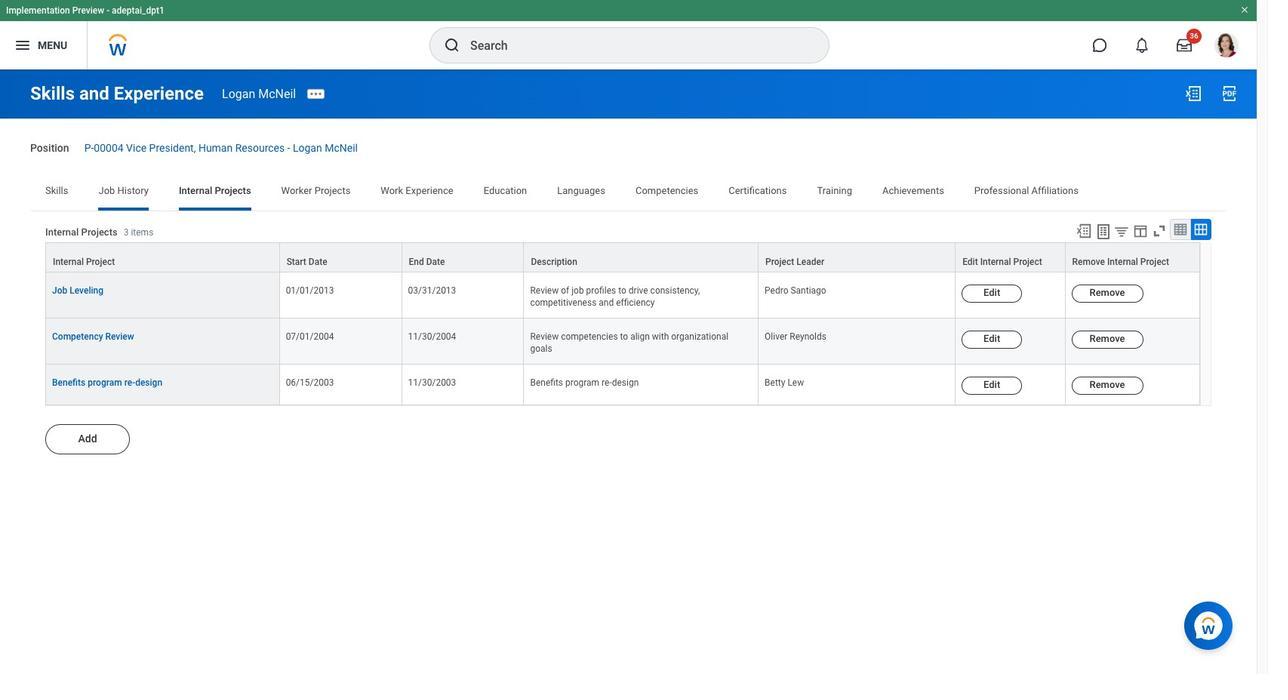 Task type: vqa. For each thing, say whether or not it's contained in the screenshot.
edit internal project at the top of the page
yes



Task type: describe. For each thing, give the bounding box(es) containing it.
internal projects 3 items
[[45, 227, 153, 238]]

toolbar inside skills and experience main content
[[1069, 219, 1212, 242]]

row containing internal project
[[45, 242, 1200, 272]]

project inside 'remove internal project' 'popup button'
[[1141, 257, 1169, 267]]

11/30/2004
[[408, 331, 456, 342]]

start
[[287, 257, 306, 267]]

internal project button
[[46, 243, 279, 272]]

skills for skills and experience
[[30, 83, 75, 104]]

certifications
[[729, 185, 787, 196]]

projects for internal projects
[[215, 185, 251, 196]]

0 horizontal spatial experience
[[114, 83, 204, 104]]

0 horizontal spatial and
[[79, 83, 109, 104]]

select to filter grid data image
[[1113, 223, 1130, 239]]

skills and experience
[[30, 83, 204, 104]]

align
[[630, 331, 650, 342]]

organizational
[[671, 331, 729, 342]]

drive
[[629, 285, 648, 296]]

competency review
[[52, 331, 134, 342]]

competencies
[[561, 331, 618, 342]]

11/30/2003
[[408, 378, 456, 388]]

project inside the "project leader" popup button
[[766, 257, 794, 267]]

to inside review competencies to align with organizational goals
[[620, 331, 628, 342]]

close environment banner image
[[1240, 5, 1249, 14]]

languages
[[557, 185, 605, 196]]

human
[[198, 142, 233, 154]]

2 program from the left
[[565, 378, 599, 388]]

01/01/2013
[[286, 285, 334, 296]]

0 vertical spatial logan
[[222, 86, 255, 101]]

experience inside tab list
[[406, 185, 453, 196]]

menu button
[[0, 21, 87, 69]]

profile logan mcneil image
[[1215, 33, 1239, 60]]

logan mcneil
[[222, 86, 296, 101]]

description
[[531, 257, 577, 267]]

of
[[561, 285, 569, 296]]

internal for internal projects 3 items
[[45, 227, 79, 238]]

consistency,
[[650, 285, 700, 296]]

job leveling link
[[52, 282, 103, 296]]

03/31/2013
[[408, 285, 456, 296]]

date for start date
[[309, 257, 327, 267]]

achievements
[[882, 185, 944, 196]]

and inside review of job profiles to drive consistency, competitiveness and efficiency
[[599, 297, 614, 308]]

2 benefits program re-design from the left
[[530, 378, 639, 388]]

remove internal project
[[1072, 257, 1169, 267]]

edit internal project
[[963, 257, 1042, 267]]

betty lew
[[765, 378, 804, 388]]

competency
[[52, 331, 103, 342]]

internal for internal projects
[[179, 185, 212, 196]]

resources
[[235, 142, 285, 154]]

1 benefits from the left
[[52, 378, 86, 388]]

training
[[817, 185, 852, 196]]

competencies
[[636, 185, 698, 196]]

internal for internal project
[[53, 257, 84, 267]]

export to worksheets image
[[1095, 223, 1113, 241]]

project inside 'edit internal project' popup button
[[1013, 257, 1042, 267]]

vice
[[126, 142, 147, 154]]

pedro santiago
[[765, 285, 826, 296]]

start date button
[[280, 243, 401, 272]]

with
[[652, 331, 669, 342]]

edit button for betty lew
[[962, 377, 1022, 395]]

project leader
[[766, 257, 824, 267]]

affiliations
[[1032, 185, 1079, 196]]

- inside menu banner
[[107, 5, 110, 16]]

work
[[381, 185, 403, 196]]

p-00004 vice president, human resources - logan mcneil
[[84, 142, 358, 154]]

click to view/edit grid preferences image
[[1132, 223, 1149, 239]]

justify image
[[14, 36, 32, 54]]

adeptai_dpt1
[[112, 5, 164, 16]]

logan mcneil link
[[222, 86, 296, 101]]

remove button for betty lew
[[1072, 377, 1143, 395]]

1 horizontal spatial logan
[[293, 142, 322, 154]]

internal project
[[53, 257, 115, 267]]

00004
[[94, 142, 124, 154]]

36
[[1190, 32, 1199, 40]]

job
[[572, 285, 584, 296]]

menu banner
[[0, 0, 1257, 69]]

betty
[[765, 378, 785, 388]]

36 button
[[1168, 29, 1202, 62]]

professional affiliations
[[974, 185, 1079, 196]]

santiago
[[791, 285, 826, 296]]

4 row from the top
[[45, 365, 1200, 406]]

review competencies to align with organizational goals
[[530, 331, 731, 354]]

add
[[78, 433, 97, 445]]

reynolds
[[790, 331, 827, 342]]

end date
[[409, 257, 445, 267]]

menu
[[38, 39, 67, 51]]

internal inside 'edit internal project' popup button
[[980, 257, 1011, 267]]

0 vertical spatial mcneil
[[258, 86, 296, 101]]

job leveling
[[52, 285, 103, 296]]

3 row from the top
[[45, 319, 1200, 365]]

start date
[[287, 257, 327, 267]]

project leader button
[[759, 243, 955, 272]]

internal projects
[[179, 185, 251, 196]]

expand table image
[[1193, 222, 1209, 237]]

job for job history
[[98, 185, 115, 196]]

edit inside popup button
[[963, 257, 978, 267]]

p-00004 vice president, human resources - logan mcneil link
[[84, 139, 358, 154]]



Task type: locate. For each thing, give the bounding box(es) containing it.
date right start
[[309, 257, 327, 267]]

review left of
[[530, 285, 559, 296]]

export to excel image
[[1184, 85, 1203, 103], [1076, 223, 1092, 239]]

0 horizontal spatial logan
[[222, 86, 255, 101]]

p-
[[84, 142, 94, 154]]

and up p-
[[79, 83, 109, 104]]

1 vertical spatial job
[[52, 285, 67, 296]]

1 horizontal spatial date
[[426, 257, 445, 267]]

06/15/2003
[[286, 378, 334, 388]]

logan up p-00004 vice president, human resources - logan mcneil link on the top of page
[[222, 86, 255, 101]]

projects for worker projects
[[315, 185, 351, 196]]

0 vertical spatial to
[[618, 285, 626, 296]]

to
[[618, 285, 626, 296], [620, 331, 628, 342]]

1 horizontal spatial program
[[565, 378, 599, 388]]

internal down select to filter grid data image
[[1107, 257, 1138, 267]]

0 vertical spatial -
[[107, 5, 110, 16]]

professional
[[974, 185, 1029, 196]]

projects right worker
[[315, 185, 351, 196]]

search image
[[443, 36, 461, 54]]

- right 'preview'
[[107, 5, 110, 16]]

skills and experience main content
[[0, 69, 1257, 517]]

1 vertical spatial logan
[[293, 142, 322, 154]]

0 horizontal spatial -
[[107, 5, 110, 16]]

1 vertical spatial to
[[620, 331, 628, 342]]

2 design from the left
[[612, 378, 639, 388]]

1 horizontal spatial re-
[[602, 378, 612, 388]]

Search Workday  search field
[[470, 29, 798, 62]]

re- down review competencies to align with organizational goals
[[602, 378, 612, 388]]

1 horizontal spatial export to excel image
[[1184, 85, 1203, 103]]

mcneil up worker projects
[[325, 142, 358, 154]]

0 vertical spatial job
[[98, 185, 115, 196]]

benefits program re-design link
[[52, 375, 162, 388]]

date for end date
[[426, 257, 445, 267]]

benefits
[[52, 378, 86, 388], [530, 378, 563, 388]]

edit internal project button
[[956, 243, 1065, 272]]

internal inside tab list
[[179, 185, 212, 196]]

job
[[98, 185, 115, 196], [52, 285, 67, 296]]

preview
[[72, 5, 104, 16]]

skills inside tab list
[[45, 185, 68, 196]]

1 horizontal spatial and
[[599, 297, 614, 308]]

remove for betty lew remove button
[[1090, 379, 1125, 390]]

inbox large image
[[1177, 38, 1192, 53]]

implementation
[[6, 5, 70, 16]]

export to excel image for internal projects
[[1076, 223, 1092, 239]]

edit button for pedro santiago
[[962, 284, 1022, 303]]

remove internal project button
[[1066, 243, 1200, 272]]

president,
[[149, 142, 196, 154]]

description button
[[524, 243, 758, 272]]

end
[[409, 257, 424, 267]]

design
[[135, 378, 162, 388], [612, 378, 639, 388]]

1 horizontal spatial benefits program re-design
[[530, 378, 639, 388]]

1 horizontal spatial experience
[[406, 185, 453, 196]]

1 horizontal spatial projects
[[215, 185, 251, 196]]

0 vertical spatial edit button
[[962, 284, 1022, 303]]

logan
[[222, 86, 255, 101], [293, 142, 322, 154]]

work experience
[[381, 185, 453, 196]]

benefits program re-design down the competencies
[[530, 378, 639, 388]]

efficiency
[[616, 297, 655, 308]]

remove for remove button related to pedro santiago
[[1090, 287, 1125, 298]]

skills for skills
[[45, 185, 68, 196]]

toolbar
[[1069, 219, 1212, 242]]

end date button
[[402, 243, 523, 272]]

implementation preview -   adeptai_dpt1
[[6, 5, 164, 16]]

2 project from the left
[[766, 257, 794, 267]]

view printable version (pdf) image
[[1221, 85, 1239, 103]]

1 vertical spatial and
[[599, 297, 614, 308]]

lew
[[788, 378, 804, 388]]

skills down position
[[45, 185, 68, 196]]

3 project from the left
[[1013, 257, 1042, 267]]

projects
[[215, 185, 251, 196], [315, 185, 351, 196], [81, 227, 118, 238]]

review
[[530, 285, 559, 296], [105, 331, 134, 342], [530, 331, 559, 342]]

competency review link
[[52, 328, 134, 342]]

review for 07/01/2004
[[530, 331, 559, 342]]

2 vertical spatial edit button
[[962, 377, 1022, 395]]

1 horizontal spatial design
[[612, 378, 639, 388]]

2 vertical spatial remove button
[[1072, 377, 1143, 395]]

1 remove button from the top
[[1072, 284, 1143, 303]]

job left history
[[98, 185, 115, 196]]

remove for second remove button from the bottom
[[1090, 333, 1125, 344]]

mcneil
[[258, 86, 296, 101], [325, 142, 358, 154]]

remove button for pedro santiago
[[1072, 284, 1143, 303]]

1 program from the left
[[88, 378, 122, 388]]

re- down competency review at the left of page
[[124, 378, 135, 388]]

3 edit button from the top
[[962, 377, 1022, 395]]

1 horizontal spatial job
[[98, 185, 115, 196]]

internal up "job leveling" link
[[53, 257, 84, 267]]

row
[[45, 242, 1200, 272], [45, 272, 1200, 319], [45, 319, 1200, 365], [45, 365, 1200, 406]]

0 horizontal spatial export to excel image
[[1076, 223, 1092, 239]]

2 date from the left
[[426, 257, 445, 267]]

job left leveling
[[52, 285, 67, 296]]

leveling
[[70, 285, 103, 296]]

4 project from the left
[[1141, 257, 1169, 267]]

date inside start date popup button
[[309, 257, 327, 267]]

1 vertical spatial edit button
[[962, 331, 1022, 349]]

1 vertical spatial remove button
[[1072, 331, 1143, 349]]

2 remove button from the top
[[1072, 331, 1143, 349]]

1 horizontal spatial -
[[287, 142, 290, 154]]

program down the competencies
[[565, 378, 599, 388]]

3 remove button from the top
[[1072, 377, 1143, 395]]

fullscreen image
[[1151, 223, 1168, 239]]

1 project from the left
[[86, 257, 115, 267]]

0 horizontal spatial mcneil
[[258, 86, 296, 101]]

to inside review of job profiles to drive consistency, competitiveness and efficiency
[[618, 285, 626, 296]]

projects for internal projects 3 items
[[81, 227, 118, 238]]

1 benefits program re-design from the left
[[52, 378, 162, 388]]

program down competency review at the left of page
[[88, 378, 122, 388]]

remove
[[1072, 257, 1105, 267], [1090, 287, 1125, 298], [1090, 333, 1125, 344], [1090, 379, 1125, 390]]

review up the goals
[[530, 331, 559, 342]]

1 row from the top
[[45, 242, 1200, 272]]

projects left the 3
[[81, 227, 118, 238]]

projects down the p-00004 vice president, human resources - logan mcneil at left top
[[215, 185, 251, 196]]

project down the internal projects 3 items
[[86, 257, 115, 267]]

review inside review of job profiles to drive consistency, competitiveness and efficiency
[[530, 285, 559, 296]]

job inside tab list
[[98, 185, 115, 196]]

1 edit button from the top
[[962, 284, 1022, 303]]

project up pedro
[[766, 257, 794, 267]]

2 row from the top
[[45, 272, 1200, 319]]

1 vertical spatial skills
[[45, 185, 68, 196]]

3
[[124, 227, 129, 238]]

0 horizontal spatial projects
[[81, 227, 118, 238]]

tab list inside skills and experience main content
[[30, 174, 1227, 210]]

add button
[[45, 424, 130, 455]]

experience right the work
[[406, 185, 453, 196]]

0 vertical spatial skills
[[30, 83, 75, 104]]

1 design from the left
[[135, 378, 162, 388]]

export to excel image left view printable version (pdf) "icon"
[[1184, 85, 1203, 103]]

job history
[[98, 185, 149, 196]]

date
[[309, 257, 327, 267], [426, 257, 445, 267]]

2 horizontal spatial projects
[[315, 185, 351, 196]]

0 vertical spatial experience
[[114, 83, 204, 104]]

experience up president,
[[114, 83, 204, 104]]

skills down menu
[[30, 83, 75, 104]]

review right competency
[[105, 331, 134, 342]]

- inside skills and experience main content
[[287, 142, 290, 154]]

remove button
[[1072, 284, 1143, 303], [1072, 331, 1143, 349], [1072, 377, 1143, 395]]

project down professional affiliations
[[1013, 257, 1042, 267]]

review of job profiles to drive consistency, competitiveness and efficiency
[[530, 285, 702, 308]]

project down fullscreen 'icon' on the right top of the page
[[1141, 257, 1169, 267]]

internal up internal project
[[45, 227, 79, 238]]

1 horizontal spatial benefits
[[530, 378, 563, 388]]

internal down "human" in the top left of the page
[[179, 185, 212, 196]]

07/01/2004
[[286, 331, 334, 342]]

date right end
[[426, 257, 445, 267]]

1 vertical spatial -
[[287, 142, 290, 154]]

remove inside 'popup button'
[[1072, 257, 1105, 267]]

1 vertical spatial export to excel image
[[1076, 223, 1092, 239]]

re-
[[124, 378, 135, 388], [602, 378, 612, 388]]

to left drive
[[618, 285, 626, 296]]

worker projects
[[281, 185, 351, 196]]

benefits down the goals
[[530, 378, 563, 388]]

program
[[88, 378, 122, 388], [565, 378, 599, 388]]

to left align
[[620, 331, 628, 342]]

- right resources
[[287, 142, 290, 154]]

review for 01/01/2013
[[530, 285, 559, 296]]

job for job leveling
[[52, 285, 67, 296]]

experience
[[114, 83, 204, 104], [406, 185, 453, 196]]

2 re- from the left
[[602, 378, 612, 388]]

0 vertical spatial remove button
[[1072, 284, 1143, 303]]

0 horizontal spatial benefits program re-design
[[52, 378, 162, 388]]

competitiveness
[[530, 297, 597, 308]]

oliver
[[765, 331, 788, 342]]

export to excel image left the export to worksheets 'image' on the right of the page
[[1076, 223, 1092, 239]]

project
[[86, 257, 115, 267], [766, 257, 794, 267], [1013, 257, 1042, 267], [1141, 257, 1169, 267]]

items
[[131, 227, 153, 238]]

leader
[[797, 257, 824, 267]]

project inside 'internal project' popup button
[[86, 257, 115, 267]]

and down profiles
[[599, 297, 614, 308]]

0 vertical spatial and
[[79, 83, 109, 104]]

tab list containing skills
[[30, 174, 1227, 210]]

goals
[[530, 344, 552, 354]]

2 edit button from the top
[[962, 331, 1022, 349]]

0 horizontal spatial date
[[309, 257, 327, 267]]

2 benefits from the left
[[530, 378, 563, 388]]

1 horizontal spatial mcneil
[[325, 142, 358, 154]]

notifications large image
[[1135, 38, 1150, 53]]

mcneil up resources
[[258, 86, 296, 101]]

0 vertical spatial export to excel image
[[1184, 85, 1203, 103]]

and
[[79, 83, 109, 104], [599, 297, 614, 308]]

benefits program re-design down competency review at the left of page
[[52, 378, 162, 388]]

0 horizontal spatial program
[[88, 378, 122, 388]]

1 re- from the left
[[124, 378, 135, 388]]

1 vertical spatial experience
[[406, 185, 453, 196]]

0 horizontal spatial design
[[135, 378, 162, 388]]

1 vertical spatial mcneil
[[325, 142, 358, 154]]

date inside the end date 'popup button'
[[426, 257, 445, 267]]

review inside review competencies to align with organizational goals
[[530, 331, 559, 342]]

pedro
[[765, 285, 788, 296]]

0 horizontal spatial re-
[[124, 378, 135, 388]]

benefits down competency
[[52, 378, 86, 388]]

0 horizontal spatial job
[[52, 285, 67, 296]]

education
[[484, 185, 527, 196]]

benefits program re-design
[[52, 378, 162, 388], [530, 378, 639, 388]]

profiles
[[586, 285, 616, 296]]

worker
[[281, 185, 312, 196]]

edit button
[[962, 284, 1022, 303], [962, 331, 1022, 349], [962, 377, 1022, 395]]

table image
[[1173, 222, 1188, 237]]

-
[[107, 5, 110, 16], [287, 142, 290, 154]]

1 date from the left
[[309, 257, 327, 267]]

0 horizontal spatial benefits
[[52, 378, 86, 388]]

oliver reynolds
[[765, 331, 827, 342]]

internal inside 'internal project' popup button
[[53, 257, 84, 267]]

position
[[30, 142, 69, 154]]

export to excel image for skills and experience
[[1184, 85, 1203, 103]]

internal down professional in the right of the page
[[980, 257, 1011, 267]]

internal
[[179, 185, 212, 196], [45, 227, 79, 238], [53, 257, 84, 267], [980, 257, 1011, 267], [1107, 257, 1138, 267]]

tab list
[[30, 174, 1227, 210]]

history
[[117, 185, 149, 196]]

logan up worker projects
[[293, 142, 322, 154]]

internal inside 'remove internal project' 'popup button'
[[1107, 257, 1138, 267]]



